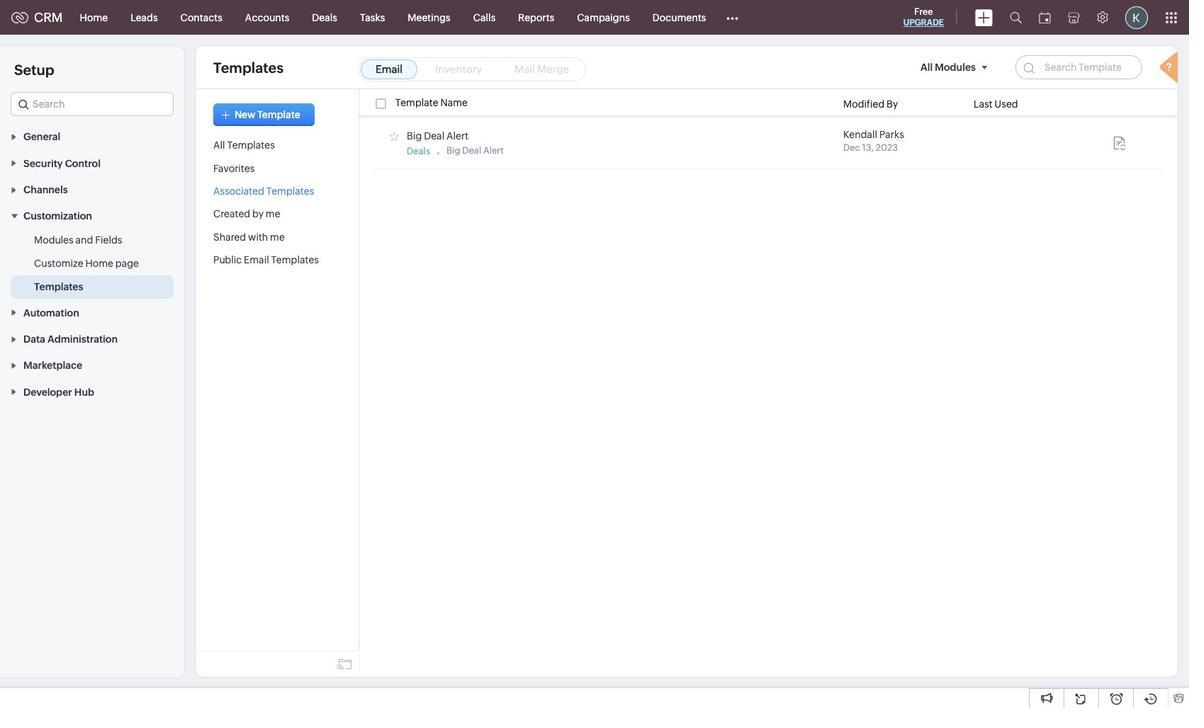 Task type: locate. For each thing, give the bounding box(es) containing it.
template
[[395, 97, 439, 109], [258, 109, 301, 121]]

modules up customize
[[34, 235, 73, 246]]

deal
[[424, 130, 445, 142], [463, 145, 482, 156]]

general button
[[0, 123, 184, 150]]

deals
[[312, 12, 337, 23], [407, 146, 430, 156]]

email down the with
[[244, 255, 269, 266]]

email inside "link"
[[376, 63, 403, 75]]

email
[[376, 63, 403, 75], [244, 255, 269, 266]]

1 horizontal spatial deal
[[463, 145, 482, 156]]

shared
[[213, 232, 246, 243]]

template left name on the left top of the page
[[395, 97, 439, 109]]

1 vertical spatial modules
[[34, 235, 73, 246]]

used
[[995, 99, 1019, 110]]

all for all templates
[[213, 140, 225, 151]]

1 vertical spatial all
[[213, 140, 225, 151]]

deals down the big deal alert link
[[407, 146, 430, 156]]

security
[[23, 158, 63, 169]]

0 horizontal spatial modules
[[34, 235, 73, 246]]

public
[[213, 255, 242, 266]]

customization
[[23, 211, 92, 222]]

customization button
[[0, 203, 184, 229]]

new template
[[235, 109, 301, 121]]

alert
[[447, 130, 469, 142], [483, 145, 504, 156]]

last used
[[974, 99, 1019, 110]]

free
[[915, 6, 933, 17]]

0 vertical spatial modules
[[935, 62, 976, 73]]

modules and fields
[[34, 235, 122, 246]]

profile element
[[1117, 0, 1157, 34]]

marketplace button
[[0, 352, 184, 379]]

created
[[213, 209, 250, 220]]

home link
[[68, 0, 119, 34]]

big down the big deal alert link
[[447, 145, 461, 156]]

associated templates
[[213, 186, 314, 197]]

0 horizontal spatial email
[[244, 255, 269, 266]]

deal down the big deal alert link
[[463, 145, 482, 156]]

template right new
[[258, 109, 301, 121]]

profile image
[[1126, 6, 1149, 29]]

leads link
[[119, 0, 169, 34]]

kendall parks dec 13, 2023
[[844, 129, 905, 153]]

contacts link
[[169, 0, 234, 34]]

big deal alert down template name
[[407, 130, 469, 142]]

home right crm
[[80, 12, 108, 23]]

1 vertical spatial big
[[447, 145, 461, 156]]

0 vertical spatial email
[[376, 63, 403, 75]]

me for created by me
[[266, 209, 280, 220]]

big down template name
[[407, 130, 422, 142]]

shared with me link
[[213, 232, 285, 243]]

all modules
[[921, 62, 976, 73]]

public email templates link
[[213, 255, 319, 266]]

meetings link
[[397, 0, 462, 34]]

template inside button
[[258, 109, 301, 121]]

1 horizontal spatial deals
[[407, 146, 430, 156]]

home down fields
[[85, 258, 113, 270]]

tasks
[[360, 12, 385, 23]]

templates down customize
[[34, 282, 83, 293]]

home
[[80, 12, 108, 23], [85, 258, 113, 270]]

0 horizontal spatial template
[[258, 109, 301, 121]]

modules inside field
[[935, 62, 976, 73]]

email up template name
[[376, 63, 403, 75]]

big
[[407, 130, 422, 142], [447, 145, 461, 156]]

0 vertical spatial deal
[[424, 130, 445, 142]]

1 vertical spatial alert
[[483, 145, 504, 156]]

developer hub
[[23, 387, 94, 398]]

all
[[921, 62, 933, 73], [213, 140, 225, 151]]

general
[[23, 131, 60, 143]]

free upgrade
[[904, 6, 944, 28]]

contacts
[[181, 12, 223, 23]]

templates up favorites link
[[227, 140, 275, 151]]

1 horizontal spatial email
[[376, 63, 403, 75]]

last
[[974, 99, 993, 110]]

crm link
[[11, 10, 63, 25]]

with
[[248, 232, 268, 243]]

search element
[[1002, 0, 1031, 35]]

0 vertical spatial big
[[407, 130, 422, 142]]

campaigns link
[[566, 0, 642, 34]]

all inside all modules field
[[921, 62, 933, 73]]

reports link
[[507, 0, 566, 34]]

setup
[[14, 62, 54, 78]]

deal down template name
[[424, 130, 445, 142]]

0 vertical spatial home
[[80, 12, 108, 23]]

created by me link
[[213, 209, 280, 220]]

0 vertical spatial me
[[266, 209, 280, 220]]

me right by at top
[[266, 209, 280, 220]]

me right the with
[[270, 232, 285, 243]]

all templates
[[213, 140, 275, 151]]

big deal alert link
[[407, 130, 469, 142]]

security control
[[23, 158, 101, 169]]

modules up last
[[935, 62, 976, 73]]

create menu image
[[976, 9, 993, 26]]

deals left tasks
[[312, 12, 337, 23]]

1 horizontal spatial template
[[395, 97, 439, 109]]

1 vertical spatial template
[[258, 109, 301, 121]]

1 horizontal spatial modules
[[935, 62, 976, 73]]

created by me
[[213, 209, 280, 220]]

all up favorites link
[[213, 140, 225, 151]]

modules
[[935, 62, 976, 73], [34, 235, 73, 246]]

administration
[[47, 334, 118, 345]]

13,
[[863, 143, 874, 153]]

big deal alert
[[407, 130, 469, 142], [447, 145, 504, 156]]

campaigns
[[577, 12, 630, 23]]

0 horizontal spatial deals
[[312, 12, 337, 23]]

1 horizontal spatial alert
[[483, 145, 504, 156]]

0 vertical spatial all
[[921, 62, 933, 73]]

1 vertical spatial home
[[85, 258, 113, 270]]

None field
[[11, 92, 174, 116]]

1 vertical spatial me
[[270, 232, 285, 243]]

me for shared with me
[[270, 232, 285, 243]]

me
[[266, 209, 280, 220], [270, 232, 285, 243]]

all down upgrade
[[921, 62, 933, 73]]

big deal alert down the big deal alert link
[[447, 145, 504, 156]]

0 vertical spatial alert
[[447, 130, 469, 142]]

0 horizontal spatial all
[[213, 140, 225, 151]]

modules and fields link
[[34, 234, 122, 248]]

calendar image
[[1039, 12, 1051, 23]]

1 horizontal spatial all
[[921, 62, 933, 73]]

fields
[[95, 235, 122, 246]]

1 vertical spatial big deal alert
[[447, 145, 504, 156]]

developer
[[23, 387, 72, 398]]

0 vertical spatial big deal alert
[[407, 130, 469, 142]]

modified by
[[844, 99, 899, 110]]



Task type: vqa. For each thing, say whether or not it's contained in the screenshot.
BIG
yes



Task type: describe. For each thing, give the bounding box(es) containing it.
data administration
[[23, 334, 118, 345]]

home inside "customization" region
[[85, 258, 113, 270]]

Search Template text field
[[1016, 55, 1143, 79]]

customize
[[34, 258, 83, 270]]

documents link
[[642, 0, 718, 34]]

automation button
[[0, 299, 184, 326]]

templates up new
[[213, 59, 284, 76]]

automation
[[23, 307, 79, 319]]

data administration button
[[0, 326, 184, 352]]

2023
[[876, 143, 898, 153]]

templates up created by me
[[266, 186, 314, 197]]

calls link
[[462, 0, 507, 34]]

new template button
[[213, 104, 315, 126]]

channels
[[23, 184, 68, 196]]

deals link
[[301, 0, 349, 34]]

dec
[[844, 143, 861, 153]]

customize home page link
[[34, 257, 139, 271]]

customize home page
[[34, 258, 139, 270]]

all templates link
[[213, 140, 275, 151]]

marketplace
[[23, 360, 82, 372]]

tasks link
[[349, 0, 397, 34]]

0 vertical spatial deals
[[312, 12, 337, 23]]

channels button
[[0, 176, 184, 203]]

0 horizontal spatial deal
[[424, 130, 445, 142]]

search image
[[1010, 11, 1022, 23]]

upgrade
[[904, 18, 944, 28]]

associated templates link
[[213, 186, 314, 197]]

all for all modules
[[921, 62, 933, 73]]

modified
[[844, 99, 885, 110]]

meetings
[[408, 12, 451, 23]]

and
[[75, 235, 93, 246]]

customization region
[[0, 229, 184, 299]]

0 vertical spatial template
[[395, 97, 439, 109]]

page
[[115, 258, 139, 270]]

hub
[[74, 387, 94, 398]]

Search text field
[[11, 93, 173, 116]]

new
[[235, 109, 256, 121]]

leads
[[131, 12, 158, 23]]

0 horizontal spatial big
[[407, 130, 422, 142]]

kendall parks link
[[844, 129, 905, 141]]

1 vertical spatial deals
[[407, 146, 430, 156]]

favorites link
[[213, 163, 255, 174]]

documents
[[653, 12, 706, 23]]

templates inside "customization" region
[[34, 282, 83, 293]]

kendall
[[844, 129, 878, 141]]

name
[[441, 97, 468, 109]]

create menu element
[[967, 0, 1002, 34]]

data
[[23, 334, 45, 345]]

accounts
[[245, 12, 289, 23]]

templates down shared with me
[[271, 255, 319, 266]]

crm
[[34, 10, 63, 25]]

parks
[[880, 129, 905, 141]]

accounts link
[[234, 0, 301, 34]]

1 horizontal spatial big
[[447, 145, 461, 156]]

1 vertical spatial deal
[[463, 145, 482, 156]]

1 vertical spatial email
[[244, 255, 269, 266]]

calls
[[473, 12, 496, 23]]

developer hub button
[[0, 379, 184, 405]]

templates link
[[34, 280, 83, 294]]

by
[[887, 99, 899, 110]]

0 horizontal spatial alert
[[447, 130, 469, 142]]

control
[[65, 158, 101, 169]]

favorites
[[213, 163, 255, 174]]

public email templates
[[213, 255, 319, 266]]

template name
[[395, 97, 468, 109]]

logo image
[[11, 12, 28, 23]]

associated
[[213, 186, 264, 197]]

All Modules field
[[915, 55, 998, 80]]

modules inside "customization" region
[[34, 235, 73, 246]]

security control button
[[0, 150, 184, 176]]

Other Modules field
[[718, 6, 748, 29]]

reports
[[518, 12, 555, 23]]

by
[[252, 209, 264, 220]]

email link
[[361, 60, 418, 79]]

shared with me
[[213, 232, 285, 243]]



